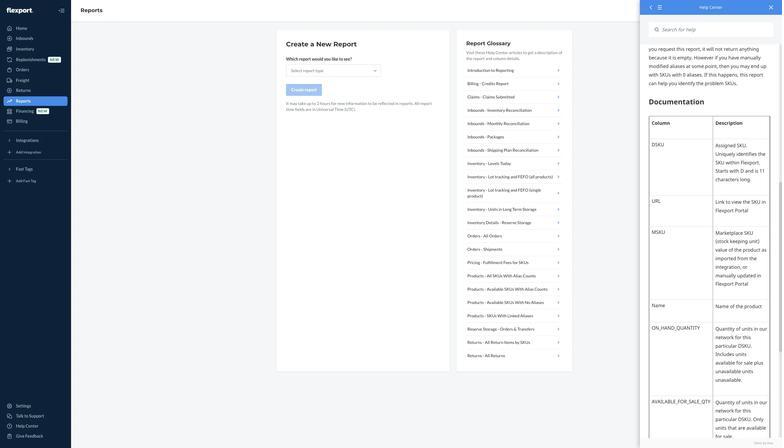 Task type: vqa. For each thing, say whether or not it's contained in the screenshot.
Walmart
no



Task type: describe. For each thing, give the bounding box(es) containing it.
center inside visit these help center articles to get a description of the report and column details.
[[496, 50, 509, 55]]

skus inside button
[[487, 314, 497, 319]]

inbounds - shipping plan reconciliation button
[[467, 144, 563, 157]]

- for inventory - units in long term storage
[[486, 207, 488, 212]]

help center link
[[4, 422, 68, 432]]

inventory - units in long term storage button
[[467, 203, 563, 217]]

report for select report type
[[303, 68, 315, 73]]

term
[[513, 207, 522, 212]]

skus down transfers
[[521, 340, 530, 346]]

add integration
[[16, 150, 41, 155]]

flexport logo image
[[7, 8, 33, 14]]

products - skus with linked aliases button
[[467, 310, 563, 323]]

- for inbounds - shipping plan reconciliation
[[485, 148, 487, 153]]

orders up shipments
[[489, 234, 502, 239]]

fields
[[295, 107, 305, 112]]

1 vertical spatial reports link
[[4, 97, 68, 106]]

information
[[346, 101, 367, 106]]

products for products - available skus with alias counts
[[468, 287, 484, 292]]

inventory for inventory
[[16, 47, 34, 52]]

in inside inventory - units in long term storage button
[[499, 207, 502, 212]]

new for financing
[[38, 109, 47, 114]]

create report button
[[286, 84, 322, 96]]

these
[[476, 50, 486, 55]]

report inside visit these help center articles to get a description of the report and column details.
[[473, 56, 485, 61]]

- for products - available skus with no aliases
[[485, 300, 486, 306]]

time
[[335, 107, 344, 112]]

skus down pricing - fulfillment fees for skus
[[493, 274, 503, 279]]

monthly
[[488, 121, 503, 126]]

would
[[312, 57, 323, 62]]

inbounds - packages button
[[467, 131, 563, 144]]

- for billing - credits report
[[480, 81, 481, 86]]

reporting
[[496, 68, 514, 73]]

home link
[[4, 24, 68, 33]]

inventory - levels today
[[468, 161, 511, 166]]

like
[[332, 57, 338, 62]]

2 horizontal spatial help
[[700, 4, 709, 10]]

packages
[[488, 135, 505, 140]]

products for products - all skus with alias counts
[[468, 274, 484, 279]]

- for products - skus with linked aliases
[[485, 314, 486, 319]]

skus inside 'button'
[[505, 300, 514, 306]]

available for products - available skus with alias counts
[[487, 287, 504, 292]]

settings link
[[4, 402, 68, 412]]

products for products - available skus with no aliases
[[468, 300, 484, 306]]

1 claims from the left
[[468, 95, 480, 100]]

reserve inside 'button'
[[502, 220, 517, 225]]

it
[[286, 101, 289, 106]]

fast tags
[[16, 167, 33, 172]]

items
[[504, 340, 515, 346]]

inventory for inventory - units in long term storage
[[468, 207, 485, 212]]

submitted
[[496, 95, 515, 100]]

get
[[528, 50, 534, 55]]

products - all skus with alias counts button
[[467, 270, 563, 283]]

articles
[[509, 50, 523, 55]]

credits
[[482, 81, 496, 86]]

- for orders - all orders
[[481, 234, 483, 239]]

no
[[525, 300, 531, 306]]

universal
[[317, 107, 334, 112]]

- for returns - all returns
[[483, 354, 484, 359]]

fees
[[504, 260, 512, 265]]

inbounds - packages
[[468, 135, 505, 140]]

tracking for (single
[[495, 188, 510, 193]]

elevio by dixa
[[755, 442, 774, 446]]

hours
[[320, 101, 331, 106]]

products - available skus with alias counts button
[[467, 283, 563, 297]]

2 claims from the left
[[483, 95, 495, 100]]

for inside "button"
[[513, 260, 518, 265]]

0 horizontal spatial help
[[16, 424, 25, 429]]

with for products - available skus with no aliases
[[515, 300, 524, 306]]

- for pricing - fulfillment fees for skus
[[481, 260, 483, 265]]

linked
[[508, 314, 520, 319]]

for inside it may take up to 2 hours for new information to be reflected in reports. all report time fields are in universal time (utc).
[[331, 101, 337, 106]]

all inside it may take up to 2 hours for new information to be reflected in reports. all report time fields are in universal time (utc).
[[415, 101, 420, 106]]

reconciliation for inbounds - inventory reconciliation
[[506, 108, 532, 113]]

orders left &
[[500, 327, 513, 332]]

description
[[538, 50, 558, 55]]

orders - all orders button
[[467, 230, 563, 243]]

returns - all returns button
[[467, 350, 563, 363]]

reports.
[[400, 101, 414, 106]]

(utc).
[[345, 107, 356, 112]]

be
[[373, 101, 377, 106]]

lot for inventory - lot tracking and fefo (single product)
[[488, 188, 494, 193]]

and for inventory - lot tracking and fefo (single product)
[[511, 188, 518, 193]]

product)
[[468, 194, 483, 199]]

home
[[16, 26, 27, 31]]

freight link
[[4, 76, 68, 85]]

select report type
[[291, 68, 324, 73]]

return
[[491, 340, 504, 346]]

Search search field
[[659, 22, 774, 37]]

select
[[291, 68, 302, 73]]

billing - credits report button
[[467, 77, 563, 91]]

to right like
[[339, 57, 343, 62]]

orders - all orders
[[468, 234, 502, 239]]

claims - claims submitted button
[[467, 91, 563, 104]]

to inside introduction to reporting button
[[491, 68, 495, 73]]

integrations
[[16, 138, 39, 143]]

report for which report would you like to see?
[[299, 57, 311, 62]]

- inside "reserve storage - orders & transfers" button
[[498, 327, 500, 332]]

may
[[290, 101, 297, 106]]

close navigation image
[[58, 7, 65, 14]]

inventory - levels today button
[[467, 157, 563, 171]]

alias for products - all skus with alias counts
[[514, 274, 522, 279]]

inbounds - monthly reconciliation
[[468, 121, 530, 126]]

&
[[514, 327, 517, 332]]

all for products - all skus with alias counts
[[487, 274, 492, 279]]

orders for orders - shipments
[[468, 247, 481, 252]]

with for products - all skus with alias counts
[[504, 274, 513, 279]]

it may take up to 2 hours for new information to be reflected in reports. all report time fields are in universal time (utc).
[[286, 101, 432, 112]]

inventory for inventory - levels today
[[468, 161, 485, 166]]

replenishments
[[16, 57, 46, 62]]

add integration link
[[4, 148, 68, 157]]

add for add integration
[[16, 150, 23, 155]]

fast inside dropdown button
[[16, 167, 24, 172]]

talk to support
[[16, 414, 44, 419]]

reserve inside button
[[468, 327, 482, 332]]

report for create a new report
[[334, 40, 357, 48]]

report glossary
[[467, 40, 511, 47]]

billing - credits report
[[468, 81, 509, 86]]

to inside visit these help center articles to get a description of the report and column details.
[[524, 50, 527, 55]]

returns for returns - all returns
[[468, 354, 482, 359]]

new
[[316, 40, 332, 48]]

billing for billing
[[16, 119, 28, 124]]

- for claims - claims submitted
[[481, 95, 482, 100]]

pricing - fulfillment fees for skus button
[[467, 257, 563, 270]]

tracking for (all
[[495, 175, 510, 180]]

products - available skus with no aliases button
[[467, 297, 563, 310]]

add for add fast tag
[[16, 179, 23, 184]]

to left 2
[[312, 101, 316, 106]]

- inside inventory details - reserve storage 'button'
[[500, 220, 501, 225]]

- for inbounds - inventory reconciliation
[[485, 108, 487, 113]]

orders link
[[4, 65, 68, 75]]

products for products - skus with linked aliases
[[468, 314, 484, 319]]

0 vertical spatial reports
[[81, 7, 103, 14]]

returns link
[[4, 86, 68, 95]]

1 vertical spatial fast
[[23, 179, 30, 184]]

inventory details - reserve storage button
[[467, 217, 563, 230]]

returns - all returns
[[468, 354, 505, 359]]

glossary
[[487, 40, 511, 47]]

1 horizontal spatial reports link
[[81, 7, 103, 14]]

inventory inside inbounds - inventory reconciliation button
[[488, 108, 505, 113]]

1 horizontal spatial in
[[395, 101, 399, 106]]

inbounds link
[[4, 34, 68, 43]]

new for replenishments
[[50, 58, 59, 62]]

inventory for inventory details - reserve storage
[[468, 220, 485, 225]]

products)
[[536, 175, 553, 180]]

tags
[[25, 167, 33, 172]]

inventory - lot tracking and fefo (all products)
[[468, 175, 553, 180]]

alias for products - available skus with alias counts
[[525, 287, 534, 292]]



Task type: locate. For each thing, give the bounding box(es) containing it.
0 vertical spatial tracking
[[495, 175, 510, 180]]

0 horizontal spatial reports
[[16, 99, 31, 104]]

fefo for (all
[[518, 175, 529, 180]]

0 vertical spatial fast
[[16, 167, 24, 172]]

introduction to reporting button
[[467, 64, 563, 77]]

billing down 'financing'
[[16, 119, 28, 124]]

inbounds - monthly reconciliation button
[[467, 117, 563, 131]]

storage up return
[[483, 327, 497, 332]]

0 vertical spatial and
[[486, 56, 493, 61]]

elevio by dixa link
[[649, 442, 774, 446]]

help up give
[[16, 424, 25, 429]]

all for returns - all returns
[[485, 354, 490, 359]]

inventory down the inventory - levels today
[[468, 175, 485, 180]]

with inside products - available skus with alias counts button
[[515, 287, 524, 292]]

inventory up product)
[[468, 188, 485, 193]]

1 vertical spatial reconciliation
[[504, 121, 530, 126]]

lot for inventory - lot tracking and fefo (all products)
[[488, 175, 494, 180]]

inventory up "replenishments"
[[16, 47, 34, 52]]

1 vertical spatial new
[[338, 101, 345, 106]]

reflected
[[378, 101, 395, 106]]

2 vertical spatial and
[[511, 188, 518, 193]]

of
[[559, 50, 563, 55]]

0 horizontal spatial a
[[310, 40, 315, 48]]

report right reports.
[[421, 101, 432, 106]]

inbounds inside "link"
[[16, 36, 33, 41]]

talk
[[16, 414, 24, 419]]

0 horizontal spatial in
[[312, 107, 316, 112]]

1 vertical spatial help center
[[16, 424, 39, 429]]

inbounds for inbounds
[[16, 36, 33, 41]]

fefo left (single at right top
[[518, 188, 529, 193]]

create
[[286, 40, 309, 48], [291, 87, 304, 92]]

reports link
[[81, 7, 103, 14], [4, 97, 68, 106]]

report inside it may take up to 2 hours for new information to be reflected in reports. all report time fields are in universal time (utc).
[[421, 101, 432, 106]]

2 add from the top
[[16, 179, 23, 184]]

- inside billing - credits report button
[[480, 81, 481, 86]]

0 horizontal spatial new
[[38, 109, 47, 114]]

- inside inventory - units in long term storage button
[[486, 207, 488, 212]]

- left units
[[486, 207, 488, 212]]

orders - shipments button
[[467, 243, 563, 257]]

you
[[324, 57, 331, 62]]

- left packages
[[485, 135, 487, 140]]

with inside "products - available skus with no aliases" 'button'
[[515, 300, 524, 306]]

reconciliation for inbounds - monthly reconciliation
[[504, 121, 530, 126]]

fast left tags
[[16, 167, 24, 172]]

- down the inventory - levels today
[[486, 175, 488, 180]]

with left no
[[515, 300, 524, 306]]

1 vertical spatial counts
[[535, 287, 548, 292]]

1 vertical spatial help
[[486, 50, 495, 55]]

in left reports.
[[395, 101, 399, 106]]

add left integration on the left of the page
[[16, 150, 23, 155]]

reserve down "long"
[[502, 220, 517, 225]]

skus up reserve storage - orders & transfers
[[487, 314, 497, 319]]

2 products from the top
[[468, 287, 484, 292]]

0 horizontal spatial by
[[515, 340, 520, 346]]

lot up units
[[488, 188, 494, 193]]

- for inventory - levels today
[[486, 161, 488, 166]]

- for inbounds - packages
[[485, 135, 487, 140]]

all for orders - all orders
[[484, 234, 489, 239]]

2 vertical spatial in
[[499, 207, 502, 212]]

today
[[501, 161, 511, 166]]

aliases inside 'button'
[[531, 300, 544, 306]]

claims - claims submitted
[[468, 95, 515, 100]]

- for products - available skus with alias counts
[[485, 287, 486, 292]]

1 fefo from the top
[[518, 175, 529, 180]]

1 vertical spatial reserve
[[468, 327, 482, 332]]

returns - all return items by skus
[[468, 340, 530, 346]]

1 vertical spatial lot
[[488, 188, 494, 193]]

inventory details - reserve storage
[[468, 220, 532, 225]]

details
[[486, 220, 499, 225]]

- right pricing
[[481, 260, 483, 265]]

shipments
[[484, 247, 503, 252]]

0 vertical spatial new
[[50, 58, 59, 62]]

0 horizontal spatial for
[[331, 101, 337, 106]]

tag
[[31, 179, 36, 184]]

- inside orders - all orders button
[[481, 234, 483, 239]]

- right details
[[500, 220, 501, 225]]

the
[[467, 56, 473, 61]]

- inside inbounds - monthly reconciliation 'button'
[[485, 121, 487, 126]]

storage inside 'button'
[[518, 220, 532, 225]]

report up see?
[[334, 40, 357, 48]]

fulfillment
[[483, 260, 503, 265]]

- inside inventory - lot tracking and fefo (single product)
[[486, 188, 488, 193]]

talk to support link
[[4, 412, 68, 422]]

with inside products - all skus with alias counts button
[[504, 274, 513, 279]]

1 vertical spatial for
[[513, 260, 518, 265]]

inventory inside inventory - units in long term storage button
[[468, 207, 485, 212]]

alias up no
[[525, 287, 534, 292]]

0 vertical spatial billing
[[468, 81, 479, 86]]

details.
[[507, 56, 520, 61]]

inventory inside inventory - lot tracking and fefo (single product)
[[468, 188, 485, 193]]

1 vertical spatial a
[[535, 50, 537, 55]]

all inside returns - all return items by skus button
[[485, 340, 490, 346]]

0 vertical spatial by
[[515, 340, 520, 346]]

tracking inside inventory - lot tracking and fefo (single product)
[[495, 188, 510, 193]]

0 vertical spatial reserve
[[502, 220, 517, 225]]

create a new report
[[286, 40, 357, 48]]

with for products - available skus with alias counts
[[515, 287, 524, 292]]

0 vertical spatial aliases
[[531, 300, 544, 306]]

aliases right linked
[[521, 314, 533, 319]]

fefo inside inventory - lot tracking and fefo (single product)
[[518, 188, 529, 193]]

tracking inside button
[[495, 175, 510, 180]]

inbounds
[[16, 36, 33, 41], [468, 108, 485, 113], [468, 121, 485, 126], [468, 135, 485, 140], [468, 148, 485, 153]]

inbounds down claims - claims submitted
[[468, 108, 485, 113]]

report inside create report button
[[305, 87, 317, 92]]

products - available skus with alias counts
[[468, 287, 548, 292]]

new up time
[[338, 101, 345, 106]]

tracking down today
[[495, 175, 510, 180]]

- left credits
[[480, 81, 481, 86]]

fast
[[16, 167, 24, 172], [23, 179, 30, 184]]

report down these
[[473, 56, 485, 61]]

report down reporting
[[496, 81, 509, 86]]

0 vertical spatial help center
[[700, 4, 723, 10]]

counts
[[523, 274, 536, 279], [535, 287, 548, 292]]

tracking down inventory - lot tracking and fefo (all products)
[[495, 188, 510, 193]]

- inside the pricing - fulfillment fees for skus "button"
[[481, 260, 483, 265]]

- for inventory - lot tracking and fefo (all products)
[[486, 175, 488, 180]]

in right are
[[312, 107, 316, 112]]

- for inventory - lot tracking and fefo (single product)
[[486, 188, 488, 193]]

give feedback button
[[4, 432, 68, 442]]

- inside inbounds - packages button
[[485, 135, 487, 140]]

storage right term
[[523, 207, 537, 212]]

0 vertical spatial available
[[487, 287, 504, 292]]

0 horizontal spatial center
[[26, 424, 39, 429]]

reconciliation inside button
[[506, 108, 532, 113]]

freight
[[16, 78, 29, 83]]

1 horizontal spatial help center
[[700, 4, 723, 10]]

new inside it may take up to 2 hours for new information to be reflected in reports. all report time fields are in universal time (utc).
[[338, 101, 345, 106]]

skus inside "button"
[[519, 260, 529, 265]]

in
[[395, 101, 399, 106], [312, 107, 316, 112], [499, 207, 502, 212]]

for up time
[[331, 101, 337, 106]]

financing
[[16, 109, 34, 114]]

- inside inbounds - shipping plan reconciliation button
[[485, 148, 487, 153]]

1 vertical spatial reports
[[16, 99, 31, 104]]

report up the up
[[305, 87, 317, 92]]

0 vertical spatial counts
[[523, 274, 536, 279]]

2 vertical spatial storage
[[483, 327, 497, 332]]

aliases
[[531, 300, 544, 306], [521, 314, 533, 319]]

a left new
[[310, 40, 315, 48]]

inventory inside inventory link
[[16, 47, 34, 52]]

alias
[[514, 274, 522, 279], [525, 287, 534, 292]]

all up the orders - shipments
[[484, 234, 489, 239]]

all inside products - all skus with alias counts button
[[487, 274, 492, 279]]

and down inventory - lot tracking and fefo (all products) button
[[511, 188, 518, 193]]

1 horizontal spatial reserve
[[502, 220, 517, 225]]

0 vertical spatial alias
[[514, 274, 522, 279]]

1 horizontal spatial billing
[[468, 81, 479, 86]]

1 add from the top
[[16, 150, 23, 155]]

0 vertical spatial center
[[710, 4, 723, 10]]

fefo left the (all
[[518, 175, 529, 180]]

products - available skus with no aliases
[[468, 300, 544, 306]]

to left reporting
[[491, 68, 495, 73]]

0 vertical spatial lot
[[488, 175, 494, 180]]

reconciliation inside button
[[513, 148, 539, 153]]

with
[[504, 274, 513, 279], [515, 287, 524, 292], [515, 300, 524, 306], [498, 314, 507, 319]]

2 lot from the top
[[488, 188, 494, 193]]

all for returns - all return items by skus
[[485, 340, 490, 346]]

- left return
[[483, 340, 484, 346]]

help center
[[700, 4, 723, 10], [16, 424, 39, 429]]

available down products - all skus with alias counts
[[487, 287, 504, 292]]

- inside "products - available skus with no aliases" 'button'
[[485, 300, 486, 306]]

alias down the pricing - fulfillment fees for skus "button"
[[514, 274, 522, 279]]

1 vertical spatial in
[[312, 107, 316, 112]]

0 vertical spatial for
[[331, 101, 337, 106]]

reconciliation down inbounds - packages button
[[513, 148, 539, 153]]

- for orders - shipments
[[481, 247, 483, 252]]

0 vertical spatial storage
[[523, 207, 537, 212]]

- up the returns - all return items by skus at the right bottom
[[498, 327, 500, 332]]

2 tracking from the top
[[495, 188, 510, 193]]

counts for products - available skus with alias counts
[[535, 287, 548, 292]]

1 vertical spatial add
[[16, 179, 23, 184]]

create report
[[291, 87, 317, 92]]

introduction to reporting
[[468, 68, 514, 73]]

available inside 'button'
[[487, 300, 504, 306]]

1 horizontal spatial center
[[496, 50, 509, 55]]

create for create a new report
[[286, 40, 309, 48]]

1 horizontal spatial new
[[50, 58, 59, 62]]

returns for returns
[[16, 88, 31, 93]]

1 horizontal spatial report
[[467, 40, 486, 47]]

lot down the inventory - levels today
[[488, 175, 494, 180]]

inventory up monthly
[[488, 108, 505, 113]]

all inside returns - all returns button
[[485, 354, 490, 359]]

0 horizontal spatial alias
[[514, 274, 522, 279]]

by left dixa
[[763, 442, 767, 446]]

orders up freight
[[16, 67, 29, 72]]

with inside the products - skus with linked aliases button
[[498, 314, 507, 319]]

1 products from the top
[[468, 274, 484, 279]]

skus down orders - shipments button
[[519, 260, 529, 265]]

help center up search search field
[[700, 4, 723, 10]]

reserve
[[502, 220, 517, 225], [468, 327, 482, 332]]

inbounds for inbounds - inventory reconciliation
[[468, 108, 485, 113]]

0 horizontal spatial help center
[[16, 424, 39, 429]]

and left column
[[486, 56, 493, 61]]

to left the "be"
[[368, 101, 372, 106]]

with left linked
[[498, 314, 507, 319]]

- inside orders - shipments button
[[481, 247, 483, 252]]

reserve up the returns - all return items by skus at the right bottom
[[468, 327, 482, 332]]

0 vertical spatial fefo
[[518, 175, 529, 180]]

2 horizontal spatial report
[[496, 81, 509, 86]]

available for products - available skus with no aliases
[[487, 300, 504, 306]]

products inside "products - available skus with no aliases" 'button'
[[468, 300, 484, 306]]

inventory - lot tracking and fefo (all products) button
[[467, 171, 563, 184]]

fefo inside button
[[518, 175, 529, 180]]

0 horizontal spatial reserve
[[468, 327, 482, 332]]

and inside visit these help center articles to get a description of the report and column details.
[[486, 56, 493, 61]]

transfers
[[518, 327, 535, 332]]

inventory - lot tracking and fefo (single product) button
[[467, 184, 563, 203]]

- inside claims - claims submitted button
[[481, 95, 482, 100]]

to left get
[[524, 50, 527, 55]]

fefo for (single
[[518, 188, 529, 193]]

- up products - skus with linked aliases
[[485, 300, 486, 306]]

1 vertical spatial and
[[511, 175, 518, 180]]

- up inventory - units in long term storage
[[486, 188, 488, 193]]

time
[[286, 107, 294, 112]]

- inside "inventory - levels today" button
[[486, 161, 488, 166]]

2
[[317, 101, 319, 106]]

visit these help center articles to get a description of the report and column details.
[[467, 50, 563, 61]]

in left "long"
[[499, 207, 502, 212]]

products inside products - all skus with alias counts button
[[468, 274, 484, 279]]

inventory down product)
[[468, 207, 485, 212]]

1 tracking from the top
[[495, 175, 510, 180]]

0 horizontal spatial report
[[334, 40, 357, 48]]

- inside inbounds - inventory reconciliation button
[[485, 108, 487, 113]]

0 vertical spatial add
[[16, 150, 23, 155]]

help center up give feedback
[[16, 424, 39, 429]]

reports
[[81, 7, 103, 14], [16, 99, 31, 104]]

center down talk to support at the left bottom of the page
[[26, 424, 39, 429]]

(all
[[530, 175, 535, 180]]

and for inventory - lot tracking and fefo (all products)
[[511, 175, 518, 180]]

pricing - fulfillment fees for skus
[[468, 260, 529, 265]]

inbounds left packages
[[468, 135, 485, 140]]

2 vertical spatial new
[[38, 109, 47, 114]]

inventory up orders - all orders
[[468, 220, 485, 225]]

report inside button
[[496, 81, 509, 86]]

units
[[488, 207, 498, 212]]

2 horizontal spatial center
[[710, 4, 723, 10]]

reserve storage - orders & transfers button
[[467, 323, 563, 337]]

inbounds down the home
[[16, 36, 33, 41]]

1 vertical spatial aliases
[[521, 314, 533, 319]]

all inside orders - all orders button
[[484, 234, 489, 239]]

- for inbounds - monthly reconciliation
[[485, 121, 487, 126]]

new up 'orders' link
[[50, 58, 59, 62]]

- for returns - all return items by skus
[[483, 340, 484, 346]]

a
[[310, 40, 315, 48], [535, 50, 537, 55]]

1 horizontal spatial for
[[513, 260, 518, 265]]

0 vertical spatial in
[[395, 101, 399, 106]]

which report would you like to see?
[[286, 57, 352, 62]]

4 products from the top
[[468, 314, 484, 319]]

- down claims - claims submitted
[[485, 108, 487, 113]]

2 horizontal spatial in
[[499, 207, 502, 212]]

reconciliation inside 'button'
[[504, 121, 530, 126]]

a inside visit these help center articles to get a description of the report and column details.
[[535, 50, 537, 55]]

- inside products - available skus with alias counts button
[[485, 287, 486, 292]]

0 vertical spatial reports link
[[81, 7, 103, 14]]

- up reserve storage - orders & transfers
[[485, 314, 486, 319]]

add down fast tags
[[16, 179, 23, 184]]

inventory for inventory - lot tracking and fefo (single product)
[[468, 188, 485, 193]]

3 products from the top
[[468, 300, 484, 306]]

0 vertical spatial help
[[700, 4, 709, 10]]

reconciliation down claims - claims submitted button
[[506, 108, 532, 113]]

lot inside inventory - lot tracking and fefo (single product)
[[488, 188, 494, 193]]

products inside products - available skus with alias counts button
[[468, 287, 484, 292]]

levels
[[488, 161, 500, 166]]

support
[[29, 414, 44, 419]]

inbounds inside 'button'
[[468, 121, 485, 126]]

pricing
[[468, 260, 480, 265]]

0 vertical spatial create
[[286, 40, 309, 48]]

2 vertical spatial reconciliation
[[513, 148, 539, 153]]

inbounds for inbounds - packages
[[468, 135, 485, 140]]

and inside button
[[511, 175, 518, 180]]

1 horizontal spatial help
[[486, 50, 495, 55]]

to inside 'talk to support' 'link'
[[24, 414, 28, 419]]

with down fees
[[504, 274, 513, 279]]

up
[[307, 101, 312, 106]]

inbounds up inbounds - packages
[[468, 121, 485, 126]]

- left shipments
[[481, 247, 483, 252]]

inbounds for inbounds - monthly reconciliation
[[468, 121, 485, 126]]

1 vertical spatial billing
[[16, 119, 28, 124]]

inbounds - inventory reconciliation
[[468, 108, 532, 113]]

1 vertical spatial center
[[496, 50, 509, 55]]

with down products - all skus with alias counts button
[[515, 287, 524, 292]]

report up these
[[467, 40, 486, 47]]

orders up pricing
[[468, 247, 481, 252]]

billing down introduction
[[468, 81, 479, 86]]

0 horizontal spatial reports link
[[4, 97, 68, 106]]

aliases inside button
[[521, 314, 533, 319]]

1 vertical spatial available
[[487, 300, 504, 306]]

1 horizontal spatial by
[[763, 442, 767, 446]]

aliases right no
[[531, 300, 544, 306]]

billing for billing - credits report
[[468, 81, 479, 86]]

products - all skus with alias counts
[[468, 274, 536, 279]]

0 vertical spatial reconciliation
[[506, 108, 532, 113]]

create inside button
[[291, 87, 304, 92]]

by inside button
[[515, 340, 520, 346]]

counts for products - all skus with alias counts
[[523, 274, 536, 279]]

claims
[[468, 95, 480, 100], [483, 95, 495, 100]]

- left monthly
[[485, 121, 487, 126]]

2 available from the top
[[487, 300, 504, 306]]

1 vertical spatial tracking
[[495, 188, 510, 193]]

orders for orders
[[16, 67, 29, 72]]

1 vertical spatial create
[[291, 87, 304, 92]]

help down the report glossary
[[486, 50, 495, 55]]

2 horizontal spatial new
[[338, 101, 345, 106]]

1 lot from the top
[[488, 175, 494, 180]]

1 available from the top
[[487, 287, 504, 292]]

fast tags button
[[4, 165, 68, 174]]

create up the which
[[286, 40, 309, 48]]

inventory - units in long term storage
[[468, 207, 537, 212]]

skus up products - available skus with no aliases
[[505, 287, 514, 292]]

lot
[[488, 175, 494, 180], [488, 188, 494, 193]]

introduction
[[468, 68, 491, 73]]

inbounds inside button
[[468, 148, 485, 153]]

1 vertical spatial by
[[763, 442, 767, 446]]

long
[[503, 207, 512, 212]]

inbounds for inbounds - shipping plan reconciliation
[[468, 148, 485, 153]]

- up the orders - shipments
[[481, 234, 483, 239]]

give feedback
[[16, 434, 43, 439]]

- inside the products - skus with linked aliases button
[[485, 314, 486, 319]]

help inside visit these help center articles to get a description of the report and column details.
[[486, 50, 495, 55]]

0 vertical spatial a
[[310, 40, 315, 48]]

2 vertical spatial help
[[16, 424, 25, 429]]

1 horizontal spatial reports
[[81, 7, 103, 14]]

- down the returns - all return items by skus at the right bottom
[[483, 354, 484, 359]]

1 vertical spatial fefo
[[518, 188, 529, 193]]

1 vertical spatial alias
[[525, 287, 534, 292]]

create up may
[[291, 87, 304, 92]]

1 vertical spatial storage
[[518, 220, 532, 225]]

2 fefo from the top
[[518, 188, 529, 193]]

- left shipping
[[485, 148, 487, 153]]

center up column
[[496, 50, 509, 55]]

and inside inventory - lot tracking and fefo (single product)
[[511, 188, 518, 193]]

inventory inside inventory - lot tracking and fefo (all products) button
[[468, 175, 485, 180]]

to right talk at bottom
[[24, 414, 28, 419]]

and
[[486, 56, 493, 61], [511, 175, 518, 180], [511, 188, 518, 193]]

- left "levels"
[[486, 161, 488, 166]]

2 vertical spatial center
[[26, 424, 39, 429]]

- inside returns - all return items by skus button
[[483, 340, 484, 346]]

1 horizontal spatial alias
[[525, 287, 534, 292]]

report for create report
[[305, 87, 317, 92]]

lot inside button
[[488, 175, 494, 180]]

0 horizontal spatial billing
[[16, 119, 28, 124]]

returns for returns - all return items by skus
[[468, 340, 482, 346]]

- inside inventory - lot tracking and fefo (all products) button
[[486, 175, 488, 180]]

inventory for inventory - lot tracking and fefo (all products)
[[468, 175, 485, 180]]

available inside button
[[487, 287, 504, 292]]

report for billing - credits report
[[496, 81, 509, 86]]

- for products - all skus with alias counts
[[485, 274, 486, 279]]

center up search search field
[[710, 4, 723, 10]]

inventory inside "inventory - levels today" button
[[468, 161, 485, 166]]

1 horizontal spatial a
[[535, 50, 537, 55]]

- inside returns - all returns button
[[483, 354, 484, 359]]

are
[[306, 107, 312, 112]]

products inside the products - skus with linked aliases button
[[468, 314, 484, 319]]

(single
[[530, 188, 541, 193]]

all left return
[[485, 340, 490, 346]]

storage down term
[[518, 220, 532, 225]]

tracking
[[495, 175, 510, 180], [495, 188, 510, 193]]

all down the returns - all return items by skus at the right bottom
[[485, 354, 490, 359]]

billing inside button
[[468, 81, 479, 86]]

0 horizontal spatial claims
[[468, 95, 480, 100]]

report left type
[[303, 68, 315, 73]]

visit
[[467, 50, 475, 55]]

- down products - all skus with alias counts
[[485, 287, 486, 292]]

- inside products - all skus with alias counts button
[[485, 274, 486, 279]]

inventory - lot tracking and fefo (single product)
[[468, 188, 541, 199]]

help up search search field
[[700, 4, 709, 10]]

orders for orders - all orders
[[468, 234, 481, 239]]

1 horizontal spatial claims
[[483, 95, 495, 100]]

inventory inside inventory details - reserve storage 'button'
[[468, 220, 485, 225]]

take
[[298, 101, 306, 106]]

create for create report
[[291, 87, 304, 92]]



